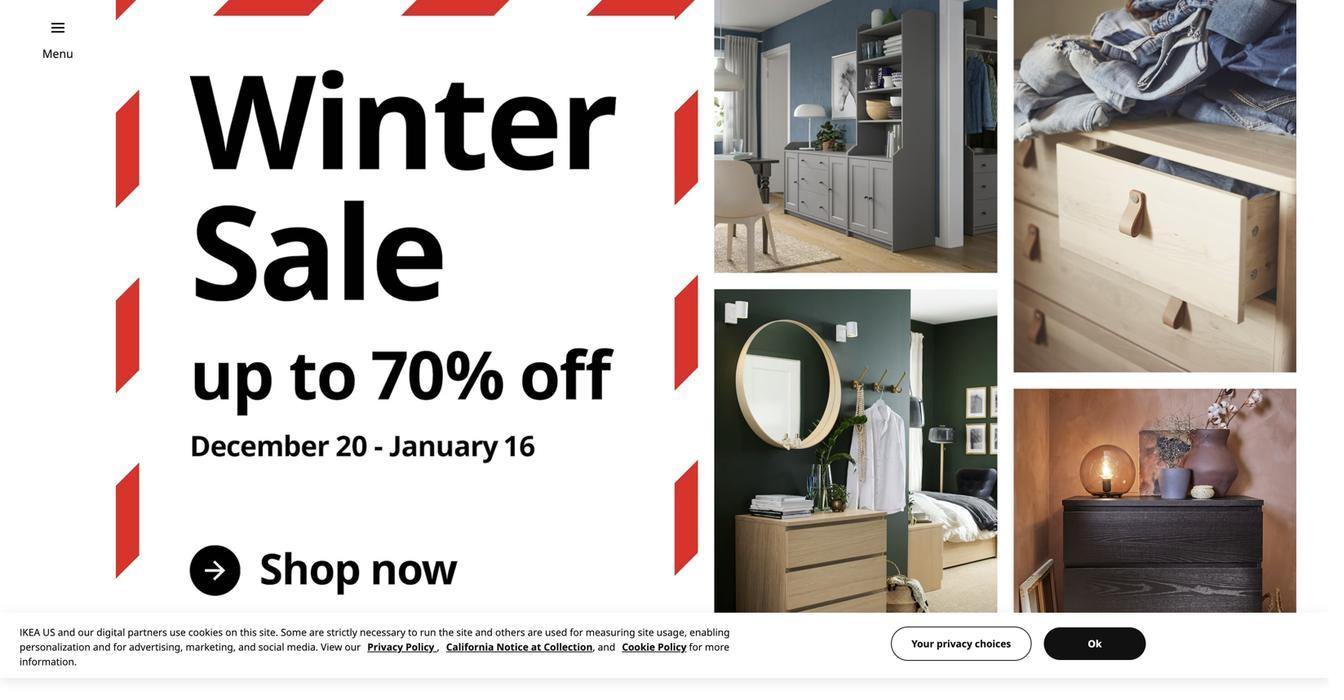 Task type: locate. For each thing, give the bounding box(es) containing it.
privacy
[[367, 640, 403, 654]]

us
[[43, 625, 55, 639]]

measuring
[[586, 625, 635, 639]]

ok button
[[1044, 627, 1146, 660]]

used
[[545, 625, 567, 639]]

0 horizontal spatial are
[[309, 625, 324, 639]]

for inside for more information.
[[689, 640, 702, 654]]

0 horizontal spatial ,
[[437, 640, 440, 654]]

advertising,
[[129, 640, 183, 654]]

are up media.
[[309, 625, 324, 639]]

for down digital
[[113, 640, 127, 654]]

2 horizontal spatial for
[[689, 640, 702, 654]]

policy down to
[[406, 640, 434, 654]]

digital
[[96, 625, 125, 639]]

site.
[[259, 625, 278, 639]]

1 horizontal spatial policy
[[658, 640, 687, 654]]

ok
[[1088, 637, 1102, 650]]

site up the cookie
[[638, 625, 654, 639]]

privacy policy link
[[367, 640, 437, 654]]

2 policy from the left
[[658, 640, 687, 654]]

1 site from the left
[[456, 625, 473, 639]]

cookie policy link
[[622, 640, 687, 654]]

0 horizontal spatial for
[[113, 640, 127, 654]]

are up at
[[528, 625, 543, 639]]

0 vertical spatial our
[[78, 625, 94, 639]]

and
[[58, 625, 75, 639], [475, 625, 493, 639], [93, 640, 111, 654], [238, 640, 256, 654], [598, 640, 615, 654]]

partners
[[128, 625, 167, 639]]

1 horizontal spatial are
[[528, 625, 543, 639]]

,
[[437, 640, 440, 654], [593, 640, 595, 654]]

at
[[531, 640, 541, 654]]

for up collection
[[570, 625, 583, 639]]

site
[[456, 625, 473, 639], [638, 625, 654, 639]]

policy
[[406, 640, 434, 654], [658, 640, 687, 654]]

information.
[[20, 655, 77, 668]]

social
[[258, 640, 284, 654]]

are
[[309, 625, 324, 639], [528, 625, 543, 639]]

1 horizontal spatial ,
[[593, 640, 595, 654]]

our
[[78, 625, 94, 639], [345, 640, 361, 654]]

ikea
[[20, 625, 40, 639]]

our left digital
[[78, 625, 94, 639]]

and down measuring
[[598, 640, 615, 654]]

personalization
[[20, 640, 91, 654]]

privacy
[[937, 637, 972, 650]]

policy down usage,
[[658, 640, 687, 654]]

our down strictly
[[345, 640, 361, 654]]

1 vertical spatial our
[[345, 640, 361, 654]]

1 horizontal spatial site
[[638, 625, 654, 639]]

choices
[[975, 637, 1011, 650]]

0 horizontal spatial policy
[[406, 640, 434, 654]]

2 site from the left
[[638, 625, 654, 639]]

, down the
[[437, 640, 440, 654]]

strictly
[[327, 625, 357, 639]]

2 , from the left
[[593, 640, 595, 654]]

california
[[446, 640, 494, 654]]

for down enabling
[[689, 640, 702, 654]]

dresser image
[[714, 0, 997, 273], [714, 289, 997, 672], [1014, 389, 1297, 672]]

and right us
[[58, 625, 75, 639]]

room setting image
[[1014, 0, 1297, 372]]

for
[[570, 625, 583, 639], [113, 640, 127, 654], [689, 640, 702, 654]]

1 are from the left
[[309, 625, 324, 639]]

0 horizontal spatial site
[[456, 625, 473, 639]]

privacy policy , california notice at collection , and cookie policy
[[367, 640, 687, 654]]

this
[[240, 625, 257, 639]]

your privacy choices button
[[891, 627, 1032, 661]]

, down measuring
[[593, 640, 595, 654]]

site up california
[[456, 625, 473, 639]]

and down digital
[[93, 640, 111, 654]]



Task type: describe. For each thing, give the bounding box(es) containing it.
2 are from the left
[[528, 625, 543, 639]]

california notice at collection link
[[446, 640, 593, 654]]

0 horizontal spatial our
[[78, 625, 94, 639]]

view
[[321, 640, 342, 654]]

1 horizontal spatial our
[[345, 640, 361, 654]]

for more information.
[[20, 640, 729, 668]]

menu button
[[42, 45, 73, 63]]

and up california
[[475, 625, 493, 639]]

enabling
[[690, 625, 730, 639]]

collection
[[544, 640, 593, 654]]

the
[[439, 625, 454, 639]]

use
[[170, 625, 186, 639]]

on
[[225, 625, 237, 639]]

and down this
[[238, 640, 256, 654]]

notice
[[497, 640, 529, 654]]

media.
[[287, 640, 318, 654]]

your
[[912, 637, 934, 650]]

1 , from the left
[[437, 640, 440, 654]]

your privacy choices
[[912, 637, 1011, 650]]

more
[[705, 640, 729, 654]]

marketing,
[[186, 640, 236, 654]]

menu
[[42, 46, 73, 61]]

cookie
[[622, 640, 655, 654]]

run
[[420, 625, 436, 639]]

to
[[408, 625, 418, 639]]

1 horizontal spatial for
[[570, 625, 583, 639]]

winter sale up to 70% off december 20 - january 16. shop now image
[[116, 0, 698, 672]]

1 policy from the left
[[406, 640, 434, 654]]

usage,
[[657, 625, 687, 639]]

necessary
[[360, 625, 406, 639]]

others
[[495, 625, 525, 639]]

ikea us and our digital partners use cookies on this site. some are strictly necessary to run the site and others are used for measuring site usage, enabling personalization and for advertising, marketing, and social media. view our
[[20, 625, 730, 654]]

cookies
[[188, 625, 223, 639]]

some
[[281, 625, 307, 639]]



Task type: vqa. For each thing, say whether or not it's contained in the screenshot.
over
no



